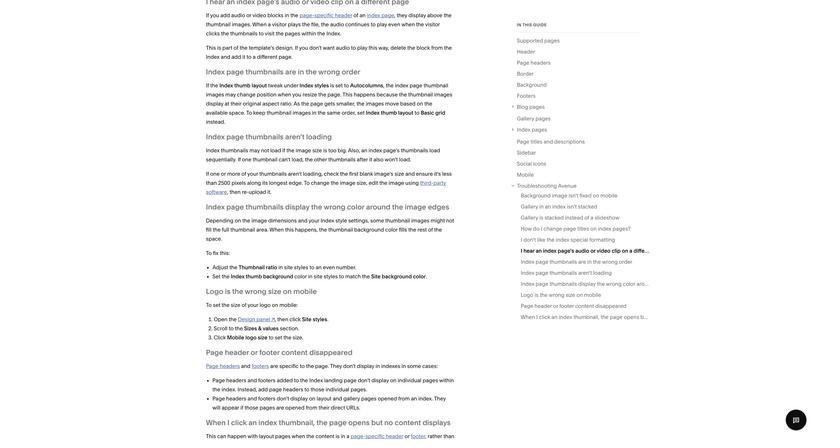 Task type: vqa. For each thing, say whether or not it's contained in the screenshot.
from to the middle
yes



Task type: locate. For each thing, give the bounding box(es) containing it.
even down 'they'
[[389, 21, 401, 28]]

page headers link up 'border'
[[517, 58, 551, 69]]

an inside "link"
[[536, 248, 542, 254]]

blog pages
[[517, 104, 545, 110]]

displays inside the when i click an index thumbnail, the page opens but no content displays link
[[678, 314, 698, 321]]

footer up footers link
[[260, 348, 280, 357]]

0 horizontal spatial disappeared
[[310, 348, 353, 357]]

thumbnails up longest
[[260, 171, 287, 177]]

thumbnails down "big."
[[329, 156, 356, 163]]

of right more
[[242, 171, 246, 177]]

are
[[286, 68, 297, 76], [579, 259, 587, 265], [270, 363, 278, 369], [276, 404, 284, 411]]

0 vertical spatial their
[[231, 100, 242, 107]]

, up because
[[384, 82, 385, 89]]

this inside this is part of the template's design. if you don't want audio to play this way, delete the block from the index and add it to a different page.
[[369, 44, 378, 51]]

in inside gallery in an index isn't stacked link
[[540, 204, 544, 210]]

size inside logo is the wrong size on mobile link
[[566, 292, 576, 298]]

number.
[[336, 264, 357, 271]]

audio right want
[[336, 44, 350, 51]]

space. inside depending on the image dimensions and your index style settings, some thumbnail images might not fill the full thumbnail area. when this happens, the thumbnail background color fills the rest of the space.
[[206, 236, 222, 242]]

set inside 'scroll to the sizes & values section. click mobile logo size to set the size.'
[[275, 334, 283, 341]]

mobile:
[[280, 302, 298, 308]]

click down logo is the wrong size on mobile link
[[540, 314, 551, 321]]

sidebar
[[517, 149, 537, 156]]

0 vertical spatial thumb
[[235, 82, 251, 89]]

on inside depending on the image dimensions and your index style settings, some thumbnail images might not fill the full thumbnail area. when this happens, the thumbnail background color fills the rest of the space.
[[235, 217, 241, 224]]

if inside "if one or more of your thumbnails aren't loading, check the first blank image's size and ensure it's less than 2500 pixels along its longest edge. to change the image size, edit the image using"
[[206, 171, 209, 177]]

1 vertical spatial titles
[[578, 226, 590, 232]]

adjust
[[213, 264, 228, 271]]

fix
[[213, 250, 219, 256]]

even left number.
[[323, 264, 335, 271]]

images up rest
[[412, 217, 430, 224]]

main
[[233, 442, 245, 443]]

are down i hear an index page's audio or video clip on a different page "link"
[[579, 259, 587, 265]]

2 vertical spatial gallery
[[521, 215, 539, 221]]

0 vertical spatial when
[[402, 21, 415, 28]]

loading,
[[303, 171, 323, 177]]

background inside depending on the image dimensions and your index style settings, some thumbnail images might not fill the full thumbnail area. when this happens, the thumbnail background color fills the rest of the space.
[[355, 226, 384, 233]]

icons
[[534, 160, 547, 167]]

this up the smaller,
[[343, 91, 353, 98]]

are inside page headers and footers added to the index landing page don't display on individual pages within the index. instead, add page headers to those individual pages. page headers and footers don't display on layout and gallery pages opened from an index. they will appear if those pages are opened from their direct urls.
[[276, 404, 284, 411]]

individual down the indexes
[[398, 377, 422, 384]]

gallery in an index isn't stacked link
[[521, 202, 598, 213]]

or inside ', rather than part of the main page content. page headers and footers don't appear on layout or gallery page'
[[402, 442, 407, 443]]

layout inside ', rather than part of the main page content. page headers and footers don't appear on layout or gallery page'
[[386, 442, 400, 443]]

in inside , the index page thumbnail images may change position when you resize the page. this happens because the thumbnail images display at their original aspect ratio. as the page gets smaller, the images move based on the available space. to keep thumbnail images in the same order, set
[[312, 109, 317, 116]]

page- up "file,"
[[300, 12, 315, 18]]

load up can't
[[271, 147, 281, 154]]

2 horizontal spatial from
[[432, 44, 443, 51]]

thumbnail up clicks
[[206, 21, 231, 28]]

styles
[[315, 82, 329, 89], [294, 264, 309, 271], [324, 273, 338, 280], [313, 316, 327, 323]]

can
[[217, 433, 226, 440]]

order down clip
[[620, 259, 633, 265]]

index.
[[222, 386, 237, 393], [419, 395, 433, 402]]

0 vertical spatial page headers link
[[517, 58, 551, 69]]

appear inside page headers and footers added to the index landing page don't display on individual pages within the index. instead, add page headers to those individual pages. page headers and footers don't display on layout and gallery pages opened from an index. they will appear if those pages are opened from their direct urls.
[[222, 404, 239, 411]]

thumbnail down style
[[329, 226, 353, 233]]

thumbnail, down page header or footer content disappeared link
[[574, 314, 600, 321]]

gallery for gallery pages
[[517, 115, 535, 122]]

0 vertical spatial page-specific header link
[[300, 12, 353, 18]]

gallery in an index isn't stacked
[[521, 204, 598, 210]]

even inside , they display above the thumbnail images. when a visitor plays the file, the audio continues to play even when the visitor clicks the thumbnails to visit the pages within the index.
[[389, 21, 401, 28]]

1 horizontal spatial even
[[389, 21, 401, 28]]

audio down special
[[576, 248, 590, 254]]

video down "formatting"
[[597, 248, 611, 254]]

rest
[[418, 226, 427, 233]]

0 vertical spatial mobile
[[517, 172, 534, 178]]

click up the happen
[[231, 418, 247, 427]]

pages?
[[613, 226, 631, 232]]

1 vertical spatial different
[[634, 248, 655, 254]]

0 vertical spatial .
[[426, 273, 427, 280]]

don't
[[310, 44, 322, 51], [524, 237, 536, 243], [344, 363, 356, 369], [358, 377, 371, 384], [277, 395, 289, 402], [346, 442, 358, 443]]

part inside this is part of the template's design. if you don't want audio to play this way, delete the block from the index and add it to a different page.
[[223, 44, 233, 51]]

a
[[268, 21, 271, 28], [253, 54, 256, 60], [591, 215, 594, 221], [630, 248, 633, 254], [347, 433, 350, 440]]

blank
[[360, 171, 373, 177]]

on inside 'link'
[[593, 192, 600, 199]]

0 vertical spatial page's
[[384, 147, 400, 154]]

this down clicks
[[206, 44, 216, 51]]

1 vertical spatial index.
[[419, 395, 433, 402]]

thumbnails down images.
[[230, 30, 258, 37]]

0 vertical spatial page header or footer content disappeared
[[521, 303, 627, 309]]

you inside , the index page thumbnail images may change position when you resize the page. this happens because the thumbnail images display at their original aspect ratio. as the page gets smaller, the images move based on the available space. to keep thumbnail images in the same order, set
[[293, 91, 302, 98]]

0 vertical spatial index page thumbnails display the wrong color around the image edges
[[206, 203, 450, 211]]

load
[[271, 147, 281, 154], [430, 147, 441, 154]]

1 horizontal spatial those
[[311, 386, 325, 393]]

i left hear
[[521, 248, 523, 254]]

0 horizontal spatial this
[[285, 226, 294, 233]]

i
[[541, 226, 543, 232], [521, 237, 523, 243], [521, 248, 523, 254], [537, 314, 538, 321], [228, 418, 230, 427]]

i don't like the index special formatting link
[[521, 235, 616, 246]]

0 horizontal spatial within
[[302, 30, 316, 37]]

opens
[[624, 314, 640, 321], [349, 418, 370, 427]]

1 horizontal spatial some
[[408, 363, 421, 369]]

page inside ', rather than part of the main page content. page headers and footers don't appear on layout or gallery page'
[[281, 442, 294, 443]]

may inside , the index page thumbnail images may change position when you resize the page. this happens because the thumbnail images display at their original aspect ratio. as the page gets smaller, the images move based on the available space. to keep thumbnail images in the same order, set
[[226, 91, 236, 98]]

titles
[[531, 138, 543, 145], [578, 226, 590, 232]]

with
[[248, 433, 258, 440]]

scroll to the sizes & values section. click mobile logo size to set the size.
[[214, 325, 304, 341]]

load.
[[400, 156, 411, 163]]

, for display
[[395, 12, 396, 18]]

page titles and descriptions link
[[517, 137, 585, 148]]

part down images.
[[223, 44, 233, 51]]

logo is the wrong size on mobile up page header or footer content disappeared link
[[521, 292, 602, 298]]

to inside 'index thumb layout to basic grid instead.'
[[415, 109, 420, 116]]

design panel
[[238, 316, 271, 323]]

2 horizontal spatial change
[[544, 226, 563, 232]]

1 horizontal spatial this
[[369, 44, 378, 51]]

0 horizontal spatial not
[[261, 147, 269, 154]]

1 horizontal spatial edges
[[682, 281, 698, 287]]

titles down index pages
[[531, 138, 543, 145]]

0 horizontal spatial even
[[323, 264, 335, 271]]

0 horizontal spatial mobile
[[227, 334, 244, 341]]

index
[[367, 12, 381, 18], [395, 82, 409, 89], [369, 147, 382, 154], [553, 204, 566, 210], [599, 226, 612, 232], [556, 237, 570, 243], [544, 248, 557, 254], [559, 314, 573, 321], [259, 418, 277, 427]]

how do i change page titles on index pages?
[[521, 226, 631, 232]]

1 horizontal spatial logo
[[260, 302, 271, 308]]

0 horizontal spatial if
[[241, 404, 244, 411]]

1 horizontal spatial may
[[250, 147, 260, 154]]

one up 2500
[[210, 171, 220, 177]]

video left blocks
[[253, 12, 266, 18]]

titles up special
[[578, 226, 590, 232]]

0 horizontal spatial page header or footer content disappeared
[[206, 348, 353, 357]]

indexes
[[382, 363, 401, 369]]

aren't up load,
[[286, 133, 305, 141]]

index page thumbnails aren't loading
[[206, 133, 332, 141], [521, 270, 612, 276]]

thumb
[[235, 82, 251, 89], [381, 109, 397, 116], [246, 273, 262, 280]]

than up the software
[[206, 180, 217, 186]]

gallery inside ', rather than part of the main page content. page headers and footers don't appear on layout or gallery page'
[[408, 442, 424, 443]]

thumb inside the adjust the thumbnail ratio in site styles to an even number. set the index thumb background color in site styles to match the site background color .
[[246, 273, 262, 280]]

thumbnail up fills
[[386, 217, 410, 224]]

index up content.
[[259, 418, 277, 427]]

1 horizontal spatial opened
[[378, 395, 397, 402]]

0 vertical spatial some
[[371, 217, 384, 224]]

1 vertical spatial specific
[[280, 363, 299, 369]]

to
[[371, 21, 376, 28], [259, 30, 264, 37], [351, 44, 356, 51], [247, 54, 252, 60], [344, 82, 349, 89], [415, 109, 420, 116], [310, 264, 315, 271], [339, 273, 344, 280], [229, 325, 234, 332], [269, 334, 274, 341], [300, 363, 305, 369], [294, 377, 299, 384], [305, 386, 310, 393]]

page's inside "link"
[[558, 248, 575, 254]]

descriptions
[[555, 138, 585, 145]]

page headers link down click
[[206, 363, 240, 369]]

size down &
[[258, 334, 268, 341]]

2 vertical spatial add
[[259, 386, 268, 393]]

1 vertical spatial some
[[408, 363, 421, 369]]

1 vertical spatial their
[[319, 404, 330, 411]]

different
[[257, 54, 278, 60], [634, 248, 655, 254]]

footers link
[[252, 363, 269, 369]]

page. up gets
[[328, 91, 342, 98]]

values
[[263, 325, 279, 332]]

index inside dropdown button
[[517, 127, 531, 133]]

special
[[571, 237, 589, 243]]

size inside "if one or more of your thumbnails aren't loading, check the first blank image's size and ensure it's less than 2500 pixels along its longest edge. to change the image size, edit the image using"
[[395, 171, 405, 177]]

mobile right click
[[227, 334, 244, 341]]

thumbnail up grid
[[424, 82, 449, 89]]

1 load from the left
[[271, 147, 281, 154]]

it inside this is part of the template's design. if you don't want audio to play this way, delete the block from the index and add it to a different page.
[[243, 54, 246, 60]]

display right 'they'
[[409, 12, 426, 18]]

more
[[227, 171, 240, 177]]

0 vertical spatial gallery
[[344, 395, 360, 402]]

pages
[[285, 30, 301, 37], [545, 37, 560, 44], [530, 104, 545, 110], [536, 115, 551, 122], [532, 127, 548, 133], [423, 377, 438, 384], [362, 395, 377, 402], [260, 404, 275, 411], [275, 433, 291, 440]]

thumbnails up sequentially.
[[221, 147, 248, 154]]

1 horizontal spatial .
[[426, 273, 427, 280]]

0 horizontal spatial part
[[206, 442, 216, 443]]

1 vertical spatial page-
[[351, 433, 366, 440]]

disappeared up page headers and footers are specific to the page. they don't display in indexes in some cases:
[[310, 348, 353, 357]]

0 horizontal spatial index page thumbnails display the wrong color around the image edges
[[206, 203, 450, 211]]

software
[[206, 189, 227, 195]]

page header or footer content disappeared up footers link
[[206, 348, 353, 357]]

, for re-
[[227, 189, 229, 195]]

adjust the thumbnail ratio in site styles to an even number. set the index thumb background color in site styles to match the site background color .
[[213, 264, 427, 280]]

of inside depending on the image dimensions and your index style settings, some thumbnail images might not fill the full thumbnail area. when this happens, the thumbnail background color fills the rest of the space.
[[429, 226, 433, 233]]

not
[[261, 147, 269, 154], [447, 217, 455, 224]]

0 vertical spatial add
[[221, 12, 230, 18]]

set up open
[[213, 302, 221, 308]]

1 horizontal spatial space.
[[229, 109, 245, 116]]

1 horizontal spatial when
[[292, 433, 305, 440]]

color inside depending on the image dimensions and your index style settings, some thumbnail images might not fill the full thumbnail area. when this happens, the thumbnail background color fills the rest of the space.
[[386, 226, 398, 233]]

page's inside index thumbnails may not load if the image size is too big. also, an index page's thumbnails load sequentially. if one thumbnail can't load, the other thumbnails after it also won't load.
[[384, 147, 400, 154]]

mobile down social
[[517, 172, 534, 178]]

0 horizontal spatial gallery
[[344, 395, 360, 402]]

background link
[[517, 80, 547, 91]]

within
[[302, 30, 316, 37], [440, 377, 454, 384]]

page inside how do i change page titles on index pages? link
[[564, 226, 577, 232]]

index down like at right bottom
[[544, 248, 557, 254]]

isn't down background image isn't fixed on mobile 'link'
[[568, 204, 577, 210]]

1 vertical spatial then
[[278, 316, 289, 323]]

space. inside , the index page thumbnail images may change position when you resize the page. this happens because the thumbnail images display at their original aspect ratio. as the page gets smaller, the images move based on the available space. to keep thumbnail images in the same order, set
[[229, 109, 245, 116]]

add
[[221, 12, 230, 18], [232, 54, 241, 60], [259, 386, 268, 393]]

click up section.
[[290, 316, 301, 323]]

one inside index thumbnails may not load if the image size is too big. also, an index page's thumbnails load sequentially. if one thumbnail can't load, the other thumbnails after it also won't load.
[[242, 156, 252, 163]]

2 vertical spatial this
[[285, 226, 294, 233]]

than inside "if one or more of your thumbnails aren't loading, check the first blank image's size and ensure it's less than 2500 pixels along its longest edge. to change the image size, edit the image using"
[[206, 180, 217, 186]]

2 vertical spatial footer
[[411, 433, 426, 440]]

aren't up edge.
[[288, 171, 302, 177]]

stacked down the fixed
[[579, 204, 598, 210]]

display inside the index page thumbnails display the wrong color around the image edges link
[[579, 281, 596, 287]]

2 load from the left
[[430, 147, 441, 154]]

, down 2500
[[227, 189, 229, 195]]

background
[[355, 226, 384, 233], [263, 273, 293, 280], [382, 273, 412, 280]]

0 vertical spatial your
[[248, 171, 258, 177]]

1 horizontal spatial logo
[[521, 292, 534, 298]]

load up it's
[[430, 147, 441, 154]]

1 vertical spatial one
[[210, 171, 220, 177]]

change inside "if one or more of your thumbnails aren't loading, check the first blank image's size and ensure it's less than 2500 pixels along its longest edge. to change the image size, edit the image using"
[[311, 180, 330, 186]]

then down pixels
[[230, 189, 241, 195]]

1 horizontal spatial disappeared
[[596, 303, 627, 309]]

if up more
[[238, 156, 241, 163]]

open
[[214, 316, 228, 323]]

on inside ', rather than part of the main page content. page headers and footers don't appear on layout or gallery page'
[[378, 442, 384, 443]]

less
[[443, 171, 452, 177]]

gallery down blog
[[517, 115, 535, 122]]

page-specific header link for appear
[[351, 433, 404, 440]]

page. up 'landing'
[[315, 363, 329, 369]]

and inside depending on the image dimensions and your index style settings, some thumbnail images might not fill the full thumbnail area. when this happens, the thumbnail background color fills the rest of the space.
[[298, 217, 308, 224]]

display inside , they display above the thumbnail images. when a visitor plays the file, the audio continues to play even when the visitor clicks the thumbnails to visit the pages within the index.
[[409, 12, 426, 18]]

0 vertical spatial background
[[517, 82, 547, 88]]

when inside , they display above the thumbnail images. when a visitor plays the file, the audio continues to play even when the visitor clicks the thumbnails to visit the pages within the index.
[[253, 21, 267, 28]]

plays
[[288, 21, 301, 28]]

.
[[426, 273, 427, 280], [327, 316, 329, 323]]

audio inside "link"
[[576, 248, 590, 254]]

0 horizontal spatial visitor
[[272, 21, 287, 28]]

page titles and descriptions
[[517, 138, 585, 145]]

i hear an index page's audio or video clip on a different page
[[521, 248, 669, 254]]

display down index page thumbnails aren't loading link
[[579, 281, 596, 287]]

around
[[366, 203, 391, 211], [637, 281, 655, 287]]

images
[[206, 91, 224, 98], [435, 91, 453, 98], [366, 100, 384, 107], [293, 109, 311, 116], [412, 217, 430, 224]]

pages inside index pages link
[[532, 127, 548, 133]]

third-party software
[[206, 180, 447, 195]]

1 horizontal spatial part
[[223, 44, 233, 51]]

this for template's
[[206, 44, 216, 51]]

logo is the wrong size on mobile up to set the size of your logo on mobile:
[[206, 287, 317, 296]]

image inside index thumbnails may not load if the image size is too big. also, an index page's thumbnails load sequentially. if one thumbnail can't load, the other thumbnails after it also won't load.
[[296, 147, 311, 154]]

thumbnails
[[230, 30, 258, 37], [246, 68, 284, 76], [246, 133, 284, 141], [221, 147, 248, 154], [401, 147, 429, 154], [329, 156, 356, 163], [260, 171, 287, 177], [246, 203, 284, 211], [550, 259, 578, 265], [550, 270, 578, 276], [550, 281, 578, 287]]

index page link
[[367, 12, 395, 18]]

, left rather
[[426, 433, 427, 440]]

when i click an index thumbnail, the page opens but no content displays up ', rather than part of the main page content. page headers and footers don't appear on layout or gallery page'
[[206, 418, 451, 427]]

thumb down move
[[381, 109, 397, 116]]

2 vertical spatial from
[[306, 404, 318, 411]]

background inside 'link'
[[521, 192, 551, 199]]

thumbnails down index page thumbnails are in the wrong order link
[[550, 270, 578, 276]]

party
[[434, 180, 447, 186]]

can't
[[279, 156, 291, 163]]

audio inside this is part of the template's design. if you don't want audio to play this way, delete the block from the index and add it to a different page.
[[336, 44, 350, 51]]

, inside ', rather than part of the main page content. page headers and footers don't appear on layout or gallery page'
[[426, 433, 427, 440]]

footers
[[252, 363, 269, 369], [258, 377, 276, 384], [258, 395, 276, 402], [327, 442, 344, 443]]

audio up index.
[[331, 21, 344, 28]]

a down 'template's'
[[253, 54, 256, 60]]

aren't inside "if one or more of your thumbnails aren't loading, check the first blank image's size and ensure it's less than 2500 pixels along its longest edge. to change the image size, edit the image using"
[[288, 171, 302, 177]]

0 horizontal spatial those
[[245, 404, 259, 411]]

header link
[[517, 47, 536, 58]]

1 vertical spatial site
[[314, 273, 323, 280]]

is inside this is part of the template's design. if you don't want audio to play this way, delete the block from the index and add it to a different page.
[[217, 44, 221, 51]]

index page thumbnails are in the wrong order
[[206, 68, 361, 76], [521, 259, 633, 265]]

page inside ', rather than part of the main page content. page headers and footers don't appear on layout or gallery page'
[[246, 442, 259, 443]]

page inside the index page thumbnails display the wrong color around the image edges link
[[536, 281, 549, 287]]

if up can't
[[283, 147, 286, 154]]

if right 'design.'
[[295, 44, 298, 51]]

header
[[335, 12, 353, 18], [535, 303, 552, 309], [225, 348, 249, 357], [386, 433, 404, 440]]

0 vertical spatial play
[[377, 21, 387, 28]]

the inside ', rather than part of the main page content. page headers and footers don't appear on layout or gallery page'
[[223, 442, 231, 443]]

at
[[225, 100, 230, 107]]

troubleshooting avenue button
[[510, 181, 641, 190]]

thumbnails inside , they display above the thumbnail images. when a visitor plays the file, the audio continues to play even when the visitor clicks the thumbnails to visit the pages within the index.
[[230, 30, 258, 37]]

1 vertical spatial video
[[597, 248, 611, 254]]

section.
[[280, 325, 299, 332]]

0 vertical spatial appear
[[222, 404, 239, 411]]

0 horizontal spatial specific
[[280, 363, 299, 369]]

display up available
[[206, 100, 224, 107]]

thumbnail
[[206, 21, 231, 28], [424, 82, 449, 89], [409, 91, 433, 98], [267, 109, 292, 116], [253, 156, 278, 163], [386, 217, 410, 224], [231, 226, 255, 233], [329, 226, 353, 233]]

, then click site styles .
[[275, 316, 329, 323]]

0 horizontal spatial their
[[231, 100, 242, 107]]

clip
[[612, 248, 621, 254]]

longest
[[269, 180, 288, 186]]

if up clicks
[[206, 12, 209, 18]]

troubleshooting
[[517, 183, 557, 189]]

1 vertical spatial .
[[327, 316, 329, 323]]

1 vertical spatial no
[[385, 418, 393, 427]]

pages.
[[351, 386, 368, 393]]

logo
[[206, 287, 223, 296], [521, 292, 534, 298]]

1 horizontal spatial but
[[641, 314, 649, 321]]

within inside , they display above the thumbnail images. when a visitor plays the file, the audio continues to play even when the visitor clicks the thumbnails to visit the pages within the index.
[[302, 30, 316, 37]]

change
[[237, 91, 256, 98], [311, 180, 330, 186], [544, 226, 563, 232]]

your inside "if one or more of your thumbnails aren't loading, check the first blank image's size and ensure it's less than 2500 pixels along its longest edge. to change the image size, edit the image using"
[[248, 171, 258, 177]]

change down loading,
[[311, 180, 330, 186]]

page. down 'design.'
[[279, 54, 293, 60]]

0 horizontal spatial logo
[[246, 334, 257, 341]]

headers inside ', rather than part of the main page content. page headers and footers don't appear on layout or gallery page'
[[295, 442, 315, 443]]

logo up panel
[[260, 302, 271, 308]]

load,
[[292, 156, 304, 163]]

different right clip
[[634, 248, 655, 254]]

footers inside ', rather than part of the main page content. page headers and footers don't appear on layout or gallery page'
[[327, 442, 344, 443]]

you up clicks
[[210, 12, 219, 18]]

image's
[[375, 171, 394, 177]]

of up design
[[242, 302, 247, 308]]

i right do on the right bottom of page
[[541, 226, 543, 232]]

its
[[262, 180, 268, 186]]

play left way, at the top of page
[[358, 44, 368, 51]]

some right settings, in the left of the page
[[371, 217, 384, 224]]

index page thumbnails display the wrong color around the image edges link
[[521, 280, 698, 291]]

loading up index thumbnails may not load if the image size is too big. also, an index page's thumbnails load sequentially. if one thumbnail can't load, the other thumbnails after it also won't load.
[[306, 133, 332, 141]]

isn't down 'troubleshooting avenue' dropdown button
[[569, 192, 579, 199]]

loading up the index page thumbnails display the wrong color around the image edges link at right
[[594, 270, 612, 276]]

smaller,
[[337, 100, 356, 107]]

from
[[432, 44, 443, 51], [399, 395, 410, 402], [306, 404, 318, 411]]

if inside this is part of the template's design. if you don't want audio to play this way, delete the block from the index and add it to a different page.
[[295, 44, 298, 51]]

1 vertical spatial footer
[[260, 348, 280, 357]]

space. down fill
[[206, 236, 222, 242]]

file,
[[312, 21, 320, 28]]

scroll
[[214, 325, 228, 332]]

0 horizontal spatial it
[[243, 54, 246, 60]]

your up along
[[248, 171, 258, 177]]

a right clip
[[630, 248, 633, 254]]

0 vertical spatial specific
[[315, 12, 334, 18]]

0 vertical spatial edges
[[428, 203, 450, 211]]

along
[[247, 180, 261, 186]]

don't inside ', rather than part of the main page content. page headers and footers don't appear on layout or gallery page'
[[346, 442, 358, 443]]

0 horizontal spatial loading
[[306, 133, 332, 141]]

index inside depending on the image dimensions and your index style settings, some thumbnail images might not fill the full thumbnail area. when this happens, the thumbnail background color fills the rest of the space.
[[321, 217, 335, 224]]

page. inside , the index page thumbnail images may change position when you resize the page. this happens because the thumbnail images display at their original aspect ratio. as the page gets smaller, the images move based on the available space. to keep thumbnail images in the same order, set
[[328, 91, 342, 98]]

play inside this is part of the template's design. if you don't want audio to play this way, delete the block from the index and add it to a different page.
[[358, 44, 368, 51]]

one up along
[[242, 156, 252, 163]]

index inside the adjust the thumbnail ratio in site styles to an even number. set the index thumb background color in site styles to match the site background color .
[[231, 273, 245, 280]]

0 vertical spatial from
[[432, 44, 443, 51]]

0 vertical spatial logo
[[260, 302, 271, 308]]

page. inside this is part of the template's design. if you don't want audio to play this way, delete the block from the index and add it to a different page.
[[279, 54, 293, 60]]

because
[[377, 91, 398, 98]]

0 vertical spatial may
[[226, 91, 236, 98]]

1 vertical spatial than
[[444, 433, 455, 440]]

1 vertical spatial this
[[343, 91, 353, 98]]

if for more
[[206, 171, 209, 177]]

when inside , the index page thumbnail images may change position when you resize the page. this happens because the thumbnail images display at their original aspect ratio. as the page gets smaller, the images move based on the available space. to keep thumbnail images in the same order, set
[[278, 91, 291, 98]]

0 horizontal spatial when i click an index thumbnail, the page opens but no content displays
[[206, 418, 451, 427]]

thumb up 'original'
[[235, 82, 251, 89]]

size down load.
[[395, 171, 405, 177]]

2 vertical spatial when
[[292, 433, 305, 440]]

background for background
[[517, 82, 547, 88]]

tweak
[[268, 82, 283, 89]]

like
[[538, 237, 546, 243]]

0 vertical spatial one
[[242, 156, 252, 163]]

index page thumbnails are in the wrong order up index page thumbnails aren't loading link
[[521, 259, 633, 265]]

1 horizontal spatial no
[[651, 314, 657, 321]]

clicks
[[206, 30, 220, 37]]

set inside , the index page thumbnail images may change position when you resize the page. this happens because the thumbnail images display at their original aspect ratio. as the page gets smaller, the images move based on the available space. to keep thumbnail images in the same order, set
[[358, 109, 365, 116]]

0 vertical spatial site
[[284, 264, 293, 271]]

an inside the adjust the thumbnail ratio in site styles to an even number. set the index thumb background color in site styles to match the site background color .
[[316, 264, 322, 271]]

0 horizontal spatial change
[[237, 91, 256, 98]]

1 horizontal spatial stacked
[[579, 204, 598, 210]]



Task type: describe. For each thing, give the bounding box(es) containing it.
1 vertical spatial disappeared
[[310, 348, 353, 357]]

design panel link
[[238, 316, 275, 323]]

index down how do i change page titles on index pages? link
[[556, 237, 570, 243]]

if for audio
[[206, 12, 209, 18]]

site inside the adjust the thumbnail ratio in site styles to an even number. set the index thumb background color in site styles to match the site background color .
[[372, 273, 381, 280]]

blocks
[[268, 12, 284, 18]]

0 vertical spatial loading
[[306, 133, 332, 141]]

0 horizontal spatial edges
[[428, 203, 450, 211]]

logo inside 'scroll to the sizes & values section. click mobile logo size to set the size.'
[[246, 334, 257, 341]]

instead.
[[206, 119, 225, 125]]

your for thumbnails
[[248, 171, 258, 177]]

0 vertical spatial aren't
[[286, 133, 305, 141]]

0 vertical spatial page-
[[300, 12, 315, 18]]

if inside index thumbnails may not load if the image size is too big. also, an index page's thumbnails load sequentially. if one thumbnail can't load, the other thumbnails after it also won't load.
[[283, 147, 286, 154]]

thumbnails down it.
[[246, 203, 284, 211]]

thumbnails inside "if one or more of your thumbnails aren't loading, check the first blank image's size and ensure it's less than 2500 pixels along its longest edge. to change the image size, edit the image using"
[[260, 171, 287, 177]]

1 vertical spatial those
[[245, 404, 259, 411]]

size inside index thumbnails may not load if the image size is too big. also, an index page's thumbnails load sequentially. if one thumbnail can't load, the other thumbnails after it also won't load.
[[313, 147, 322, 154]]

blog
[[517, 104, 529, 110]]

1 vertical spatial individual
[[326, 386, 350, 393]]

1 vertical spatial around
[[637, 281, 655, 287]]

than inside ', rather than part of the main page content. page headers and footers don't appear on layout or gallery page'
[[444, 433, 455, 440]]

1 vertical spatial but
[[372, 418, 383, 427]]

thumbnail
[[239, 264, 265, 271]]

0 horizontal spatial video
[[253, 12, 266, 18]]

size inside 'scroll to the sizes & values section. click mobile logo size to set the size.'
[[258, 334, 268, 341]]

0 vertical spatial this
[[523, 22, 533, 27]]

0 horizontal spatial logo
[[206, 287, 223, 296]]

layout inside 'index thumb layout to basic grid instead.'
[[399, 109, 414, 116]]

sequentially.
[[206, 156, 237, 163]]

index inside 'index thumb layout to basic grid instead.'
[[366, 109, 380, 116]]

not inside index thumbnails may not load if the image size is too big. also, an index page's thumbnails load sequentially. if one thumbnail can't load, the other thumbnails after it also won't load.
[[261, 147, 269, 154]]

not inside depending on the image dimensions and your index style settings, some thumbnail images might not fill the full thumbnail area. when this happens, the thumbnail background color fills the rest of the space.
[[447, 217, 455, 224]]

1 horizontal spatial from
[[399, 395, 410, 402]]

delete
[[391, 44, 406, 51]]

2 visitor from the left
[[426, 21, 440, 28]]

index down page header or footer content disappeared link
[[559, 314, 573, 321]]

1 horizontal spatial click
[[290, 316, 301, 323]]

order,
[[342, 109, 356, 116]]

i down how
[[521, 237, 523, 243]]

design.
[[276, 44, 294, 51]]

basic
[[421, 109, 435, 116]]

thumbnail up based
[[409, 91, 433, 98]]

2 horizontal spatial specific
[[366, 433, 385, 440]]

third-
[[420, 180, 434, 186]]

set up the smaller,
[[336, 82, 343, 89]]

blog pages link
[[517, 102, 641, 111]]

on inside , the index page thumbnail images may change position when you resize the page. this happens because the thumbnail images display at their original aspect ratio. as the page gets smaller, the images move based on the available space. to keep thumbnail images in the same order, set
[[417, 100, 424, 107]]

thumbnails up load.
[[401, 147, 429, 154]]

and inside "if one or more of your thumbnails aren't loading, check the first blank image's size and ensure it's less than 2500 pixels along its longest edge. to change the image size, edit the image using"
[[406, 171, 415, 177]]

area.
[[257, 226, 269, 233]]

0 vertical spatial when i click an index thumbnail, the page opens but no content displays
[[521, 314, 698, 321]]

happens
[[354, 91, 376, 98]]

0 horizontal spatial index page thumbnails aren't loading
[[206, 133, 332, 141]]

size up the open the
[[231, 302, 241, 308]]

layout inside page headers and footers added to the index landing page don't display on individual pages within the index. instead, add page headers to those individual pages. page headers and footers don't display on layout and gallery pages opened from an index. they will appear if those pages are opened from their direct urls.
[[317, 395, 332, 402]]

a down urls.
[[347, 433, 350, 440]]

are up under
[[286, 68, 297, 76]]

1 vertical spatial loading
[[594, 270, 612, 276]]

1 vertical spatial stacked
[[545, 215, 564, 221]]

2 vertical spatial aren't
[[579, 270, 593, 276]]

2 horizontal spatial click
[[540, 314, 551, 321]]

0 vertical spatial footer
[[560, 303, 575, 309]]

gallery is stacked instead of a slideshow
[[521, 215, 620, 221]]

change inside , the index page thumbnail images may change position when you resize the page. this happens because the thumbnail images display at their original aspect ratio. as the page gets smaller, the images move based on the available space. to keep thumbnail images in the same order, set
[[237, 91, 256, 98]]

pixels
[[232, 180, 246, 186]]

of inside this is part of the template's design. if you don't want audio to play this way, delete the block from the index and add it to a different page.
[[234, 44, 239, 51]]

images down happens
[[366, 100, 384, 107]]

display inside , the index page thumbnail images may change position when you resize the page. this happens because the thumbnail images display at their original aspect ratio. as the page gets smaller, the images move based on the available space. to keep thumbnail images in the same order, set
[[206, 100, 224, 107]]

instead
[[566, 215, 584, 221]]

your for logo
[[248, 302, 259, 308]]

thumbnails up tweak
[[246, 68, 284, 76]]

index inside "link"
[[544, 248, 557, 254]]

gallery is stacked instead of a slideshow link
[[521, 213, 620, 224]]

different inside "link"
[[634, 248, 655, 254]]

1 vertical spatial opens
[[349, 418, 370, 427]]

settings,
[[349, 217, 369, 224]]

index up continues on the top of the page
[[367, 12, 381, 18]]

1 horizontal spatial index page thumbnails display the wrong color around the image edges
[[521, 281, 698, 287]]

to fix this:
[[206, 250, 230, 256]]

1 horizontal spatial index.
[[419, 395, 433, 402]]

thumbnails down index page thumbnails aren't loading link
[[550, 281, 578, 287]]

display down added
[[291, 395, 308, 402]]

won't
[[385, 156, 398, 163]]

if inside index thumbnails may not load if the image size is too big. also, an index page's thumbnails load sequentially. if one thumbnail can't load, the other thumbnails after it also won't load.
[[238, 156, 241, 163]]

0 vertical spatial individual
[[398, 377, 422, 384]]

but inside the when i click an index thumbnail, the page opens but no content displays link
[[641, 314, 649, 321]]

even inside the adjust the thumbnail ratio in site styles to an even number. set the index thumb background color in site styles to match the site background color .
[[323, 264, 335, 271]]

header down click
[[225, 348, 249, 357]]

image inside depending on the image dimensions and your index style settings, some thumbnail images might not fill the full thumbnail area. when this happens, the thumbnail background color fills the rest of the space.
[[252, 217, 267, 224]]

index down slideshow
[[599, 226, 612, 232]]

header left footer link
[[386, 433, 404, 440]]

1 vertical spatial opened
[[286, 404, 305, 411]]

audio inside , they display above the thumbnail images. when a visitor plays the file, the audio continues to play even when the visitor clicks the thumbnails to visit the pages within the index.
[[331, 21, 344, 28]]

social icons link
[[517, 159, 547, 170]]

thumbnails up index page thumbnails aren't loading link
[[550, 259, 578, 265]]

template's
[[249, 44, 275, 51]]

are right footers link
[[270, 363, 278, 369]]

image inside 'link'
[[552, 192, 568, 199]]

dimensions
[[269, 217, 297, 224]]

, for click
[[275, 316, 276, 323]]

slideshow
[[595, 215, 620, 221]]

0 horizontal spatial around
[[366, 203, 391, 211]]

don't inside this is part of the template's design. if you don't want audio to play this way, delete the block from the index and add it to a different page.
[[310, 44, 322, 51]]

border link
[[517, 69, 534, 80]]

mobile inside 'scroll to the sizes & values section. click mobile logo size to set the size.'
[[227, 334, 244, 341]]

rather
[[428, 433, 443, 440]]

pages inside blog pages link
[[530, 104, 545, 110]]

0 horizontal spatial order
[[342, 68, 361, 76]]

images inside depending on the image dimensions and your index style settings, some thumbnail images might not fill the full thumbnail area. when this happens, the thumbnail background color fills the rest of the space.
[[412, 217, 430, 224]]

if inside page headers and footers added to the index landing page don't display on individual pages within the index. instead, add page headers to those individual pages. page headers and footers don't display on layout and gallery pages opened from an index. they will appear if those pages are opened from their direct urls.
[[241, 404, 244, 411]]

of inside "if one or more of your thumbnails aren't loading, check the first blank image's size and ensure it's less than 2500 pixels along its longest edge. to change the image size, edit the image using"
[[242, 171, 246, 177]]

then for click
[[278, 316, 289, 323]]

if for thumb
[[206, 82, 209, 89]]

background image isn't fixed on mobile
[[521, 192, 618, 199]]

0 horizontal spatial no
[[385, 418, 393, 427]]

re-
[[242, 189, 249, 195]]

do
[[534, 226, 540, 232]]

1 horizontal spatial titles
[[578, 226, 590, 232]]

or inside "link"
[[591, 248, 596, 254]]

a left slideshow
[[591, 215, 594, 221]]

0 horizontal spatial they
[[330, 363, 342, 369]]

guide
[[534, 22, 547, 27]]

pages inside , they display above the thumbnail images. when a visitor plays the file, the audio continues to play even when the visitor clicks the thumbnails to visit the pages within the index.
[[285, 30, 301, 37]]

background for background image isn't fixed on mobile
[[521, 192, 551, 199]]

also,
[[348, 147, 360, 154]]

video inside "link"
[[597, 248, 611, 254]]

0 horizontal spatial site
[[284, 264, 293, 271]]

1 horizontal spatial page header or footer content disappeared
[[521, 303, 627, 309]]

when inside , they display above the thumbnail images. when a visitor plays the file, the audio continues to play even when the visitor clicks the thumbnails to visit the pages within the index.
[[402, 21, 415, 28]]

1 horizontal spatial opens
[[624, 314, 640, 321]]

0 vertical spatial you
[[210, 12, 219, 18]]

gallery inside page headers and footers added to the index landing page don't display on individual pages within the index. instead, add page headers to those individual pages. page headers and footers don't display on layout and gallery pages opened from an index. they will appear if those pages are opened from their direct urls.
[[344, 395, 360, 402]]

index inside index thumbnails may not load if the image size is too big. also, an index page's thumbnails load sequentially. if one thumbnail can't load, the other thumbnails after it also won't load.
[[206, 147, 220, 154]]

1 horizontal spatial site
[[314, 273, 323, 280]]

an inside page headers and footers added to the index landing page don't display on individual pages within the index. instead, add page headers to those individual pages. page headers and footers don't display on layout and gallery pages opened from an index. they will appear if those pages are opened from their direct urls.
[[411, 395, 417, 402]]

page inside index page thumbnails are in the wrong order link
[[536, 259, 549, 265]]

this is part of the template's design. if you don't want audio to play this way, delete the block from the index and add it to a different page.
[[206, 44, 452, 60]]

an inside index thumbnails may not load if the image size is too big. also, an index page's thumbnails load sequentially. if one thumbnail can't load, the other thumbnails after it also won't load.
[[362, 147, 368, 154]]

header
[[517, 48, 536, 55]]

when inside depending on the image dimensions and your index style settings, some thumbnail images might not fill the full thumbnail area. when this happens, the thumbnail background color fills the rest of the space.
[[270, 226, 284, 233]]

1 vertical spatial isn't
[[568, 204, 577, 210]]

index inside this is part of the template's design. if you don't want audio to play this way, delete the block from the index and add it to a different page.
[[206, 54, 220, 60]]

, they display above the thumbnail images. when a visitor plays the file, the audio continues to play even when the visitor clicks the thumbnails to visit the pages within the index.
[[206, 12, 452, 37]]

mobile up mobile:
[[294, 287, 317, 296]]

0 horizontal spatial add
[[221, 12, 230, 18]]

1 horizontal spatial page headers link
[[517, 58, 551, 69]]

to inside "if one or more of your thumbnails aren't loading, check the first blank image's size and ensure it's less than 2500 pixels along its longest edge. to change the image size, edit the image using"
[[304, 180, 310, 186]]

on inside "link"
[[623, 248, 629, 254]]

add inside this is part of the template's design. if you don't want audio to play this way, delete the block from the index and add it to a different page.
[[232, 54, 241, 60]]

and inside this is part of the template's design. if you don't want audio to play this way, delete the block from the index and add it to a different page.
[[221, 54, 230, 60]]

of inside ', rather than part of the main page content. page headers and footers don't appear on layout or gallery page'
[[217, 442, 222, 443]]

0 horizontal spatial index page thumbnails are in the wrong order
[[206, 68, 361, 76]]

their inside page headers and footers added to the index landing page don't display on individual pages within the index. instead, add page headers to those individual pages. page headers and footers don't display on layout and gallery pages opened from an index. they will appear if those pages are opened from their direct urls.
[[319, 404, 330, 411]]

edit
[[369, 180, 379, 186]]

images up grid
[[435, 91, 453, 98]]

thumbnails down keep
[[246, 133, 284, 141]]

thumbnail right the full
[[231, 226, 255, 233]]

panel
[[257, 316, 271, 323]]

mobile link
[[517, 170, 534, 181]]

open the
[[214, 316, 238, 323]]

thumbnail down ratio.
[[267, 109, 292, 116]]

0 horizontal spatial site
[[302, 316, 312, 323]]

one inside "if one or more of your thumbnails aren't loading, check the first blank image's size and ensure it's less than 2500 pixels along its longest edge. to change the image size, edit the image using"
[[210, 171, 220, 177]]

appear inside ', rather than part of the main page content. page headers and footers don't appear on layout or gallery page'
[[359, 442, 377, 443]]

other
[[314, 156, 327, 163]]

of right instead
[[585, 215, 590, 221]]

page headers and footers added to the index landing page don't display on individual pages within the index. instead, add page headers to those individual pages. page headers and footers don't display on layout and gallery pages opened from an index. they will appear if those pages are opened from their direct urls.
[[213, 377, 454, 411]]

no inside the when i click an index thumbnail, the page opens but no content displays link
[[651, 314, 657, 321]]

gallery for gallery is stacked instead of a slideshow
[[521, 215, 539, 221]]

avenue
[[559, 183, 577, 189]]

gallery pages link
[[517, 114, 551, 125]]

mobile down the index page thumbnails display the wrong color around the image edges link at right
[[585, 292, 602, 298]]

index down background image isn't fixed on mobile 'link'
[[553, 204, 566, 210]]

2 vertical spatial change
[[544, 226, 563, 232]]

available
[[206, 109, 228, 116]]

, for than
[[426, 433, 427, 440]]

display up dimensions on the left of page
[[286, 203, 310, 211]]

as
[[294, 100, 300, 107]]

from inside this is part of the template's design. if you don't want audio to play this way, delete the block from the index and add it to a different page.
[[432, 44, 443, 51]]

mobile inside 'link'
[[601, 192, 618, 199]]

, rather than part of the main page content. page headers and footers don't appear on layout or gallery page
[[206, 433, 455, 443]]

index pages link
[[517, 125, 641, 134]]

using
[[406, 180, 419, 186]]

index thumbnails may not load if the image size is too big. also, an index page's thumbnails load sequentially. if one thumbnail can't load, the other thumbnails after it also won't load.
[[206, 147, 441, 163]]

too
[[329, 147, 337, 154]]

audio up images.
[[231, 12, 245, 18]]

header up continues on the top of the page
[[335, 12, 353, 18]]

page-specific header link for audio
[[300, 12, 353, 18]]

1 vertical spatial page headers link
[[206, 363, 240, 369]]

continues
[[346, 21, 370, 28]]

then for re-
[[230, 189, 241, 195]]

a inside "link"
[[630, 248, 633, 254]]

might
[[431, 217, 445, 224]]

index thumb layout to basic grid instead.
[[206, 109, 446, 125]]

1 vertical spatial index page thumbnails are in the wrong order
[[521, 259, 633, 265]]

1 horizontal spatial thumbnail,
[[574, 314, 600, 321]]

size up mobile:
[[268, 287, 282, 296]]

2 vertical spatial page.
[[315, 363, 329, 369]]

it's
[[435, 171, 441, 177]]

check
[[324, 171, 339, 177]]

is inside index thumbnails may not load if the image size is too big. also, an index page's thumbnails load sequentially. if one thumbnail can't load, the other thumbnails after it also won't load.
[[324, 147, 327, 154]]

1 vertical spatial displays
[[423, 418, 451, 427]]

1 horizontal spatial page-
[[351, 433, 366, 440]]

index pages button
[[511, 125, 641, 134]]

they
[[397, 12, 408, 18]]

how do i change page titles on index pages? link
[[521, 224, 631, 235]]

in this guide
[[517, 22, 547, 27]]

this inside , the index page thumbnail images may change position when you resize the page. this happens because the thumbnail images display at their original aspect ratio. as the page gets smaller, the images move based on the available space. to keep thumbnail images in the same order, set
[[343, 91, 353, 98]]

0 horizontal spatial thumbnail,
[[279, 418, 315, 427]]

hear
[[524, 248, 535, 254]]

index inside index thumbnails may not load if the image size is too big. also, an index page's thumbnails load sequentially. if one thumbnail can't load, the other thumbnails after it also won't load.
[[369, 147, 382, 154]]

page inside index page thumbnails aren't loading link
[[536, 270, 549, 276]]

gallery for gallery in an index isn't stacked
[[521, 204, 539, 210]]

display down the indexes
[[372, 377, 389, 384]]

, for index
[[384, 82, 385, 89]]

0 horizontal spatial index.
[[222, 386, 237, 393]]

this for pages
[[206, 433, 216, 440]]

index inside page headers and footers added to the index landing page don't display on individual pages within the index. instead, add page headers to those individual pages. page headers and footers don't display on layout and gallery pages opened from an index. they will appear if those pages are opened from their direct urls.
[[310, 377, 323, 384]]

aspect
[[263, 100, 279, 107]]

i up the happen
[[228, 418, 230, 427]]

i inside "link"
[[521, 248, 523, 254]]

header down logo is the wrong size on mobile link
[[535, 303, 552, 309]]

0 horizontal spatial footer
[[260, 348, 280, 357]]

full
[[222, 226, 229, 233]]

0 vertical spatial titles
[[531, 138, 543, 145]]

design
[[238, 316, 255, 323]]

images down as at the top of the page
[[293, 109, 311, 116]]

landing
[[325, 377, 343, 384]]

social
[[517, 160, 532, 167]]

edge.
[[289, 180, 303, 186]]

block
[[417, 44, 430, 51]]

images up available
[[206, 91, 224, 98]]

1 horizontal spatial logo is the wrong size on mobile
[[521, 292, 602, 298]]

1 visitor from the left
[[272, 21, 287, 28]]

0 vertical spatial disappeared
[[596, 303, 627, 309]]

order inside index page thumbnails are in the wrong order link
[[620, 259, 633, 265]]

0 horizontal spatial .
[[327, 316, 329, 323]]

display up pages.
[[357, 363, 375, 369]]

is inside gallery is stacked instead of a slideshow link
[[540, 215, 544, 221]]

supported pages link
[[517, 36, 560, 47]]

is inside logo is the wrong size on mobile link
[[535, 292, 539, 298]]

pages inside supported pages link
[[545, 37, 560, 44]]

content.
[[260, 442, 280, 443]]

border
[[517, 70, 534, 77]]

footer link
[[411, 433, 426, 440]]

2500
[[218, 180, 231, 186]]

i down logo is the wrong size on mobile link
[[537, 314, 538, 321]]

0 vertical spatial those
[[311, 386, 325, 393]]

within inside page headers and footers added to the index landing page don't display on individual pages within the index. instead, add page headers to those individual pages. page headers and footers don't display on layout and gallery pages opened from an index. they will appear if those pages are opened from their direct urls.
[[440, 377, 454, 384]]

may inside index thumbnails may not load if the image size is too big. also, an index page's thumbnails load sequentially. if one thumbnail can't load, the other thumbnails after it also won't load.
[[250, 147, 260, 154]]

of up continues on the top of the page
[[354, 12, 359, 18]]

troubleshooting avenue
[[517, 183, 577, 189]]

index page thumbnails are in the wrong order link
[[521, 257, 633, 269]]

1 horizontal spatial index page thumbnails aren't loading
[[521, 270, 612, 276]]

set
[[213, 273, 221, 280]]

a inside this is part of the template's design. if you don't want audio to play this way, delete the block from the index and add it to a different page.
[[253, 54, 256, 60]]

or inside "if one or more of your thumbnails aren't loading, check the first blank image's size and ensure it's less than 2500 pixels along its longest edge. to change the image size, edit the image using"
[[221, 171, 226, 177]]

gallery pages
[[517, 115, 551, 122]]

this:
[[220, 250, 230, 256]]

play inside , they display above the thumbnail images. when a visitor plays the file, the audio continues to play even when the visitor clicks the thumbnails to visit the pages within the index.
[[377, 21, 387, 28]]

0 horizontal spatial click
[[231, 418, 247, 427]]

0 horizontal spatial logo is the wrong size on mobile
[[206, 287, 317, 296]]

social icons
[[517, 160, 547, 167]]

page inside i hear an index page's audio or video clip on a different page "link"
[[656, 248, 669, 254]]

style
[[336, 217, 347, 224]]

it inside index thumbnails may not load if the image size is too big. also, an index page's thumbnails load sequentially. if one thumbnail can't load, the other thumbnails after it also won't load.
[[370, 156, 373, 163]]



